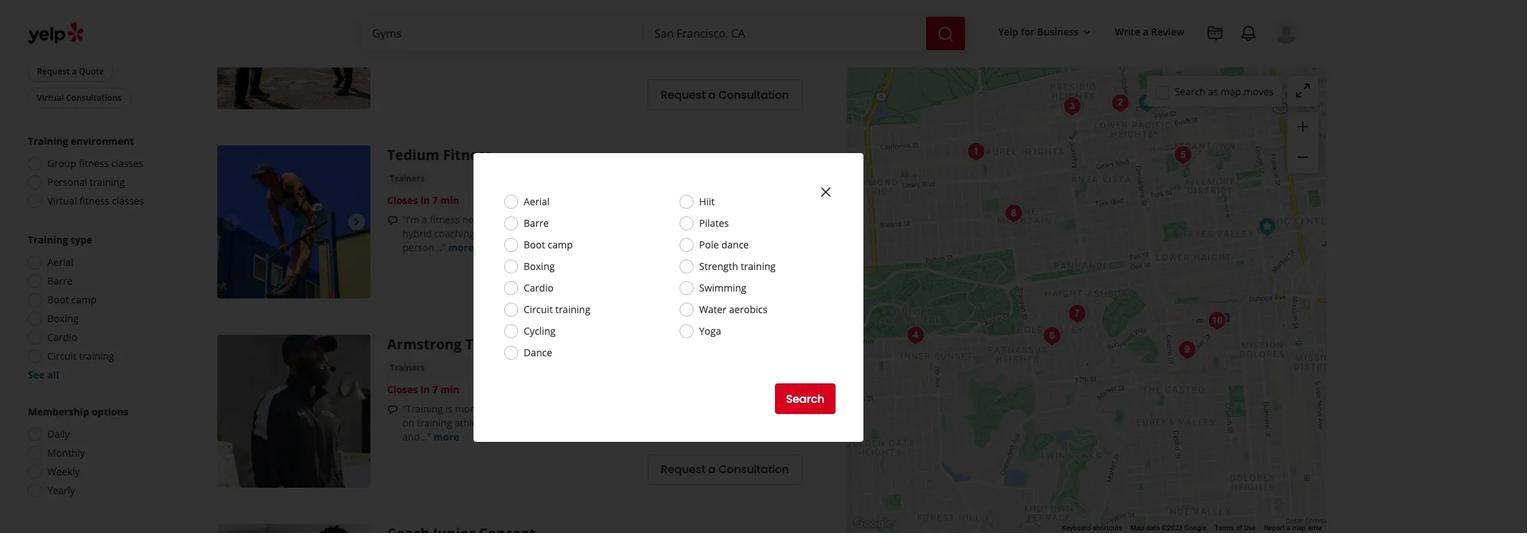Task type: locate. For each thing, give the bounding box(es) containing it.
in
[[421, 194, 430, 207], [421, 383, 430, 396], [590, 416, 599, 430]]

7
[[432, 194, 438, 207], [432, 383, 438, 396]]

trainers button left west
[[387, 0, 428, 14]]

aerial up 10
[[524, 195, 550, 208]]

training up 'virtual fitness classes'
[[90, 176, 125, 189]]

for right yelp
[[1021, 25, 1035, 39]]

a inside "training is more than a job to me, it's my passion and my purpose. currently focusing on training athletes to better assist them in mobility, flexibility, injury prevention and…"
[[506, 403, 511, 416]]

0 vertical spatial 16 speech v2 image
[[387, 215, 398, 226]]

of left use
[[1236, 525, 1243, 532]]

more
[[541, 55, 567, 68], [448, 241, 474, 254], [455, 403, 480, 416], [434, 430, 459, 444]]

trainers down armstrong
[[390, 362, 425, 374]]

on
[[403, 416, 415, 430]]

more down is
[[434, 430, 459, 444]]

None search field
[[361, 17, 968, 50]]

i up agreed
[[639, 213, 642, 226]]

in right them
[[590, 416, 599, 430]]

virtual down request a quote button
[[37, 92, 64, 104]]

min for armstrong
[[441, 383, 460, 396]]

2 vertical spatial trainers button
[[387, 361, 428, 375]]

1 horizontal spatial aerial
[[524, 195, 550, 208]]

2 trainers link from the top
[[387, 172, 428, 186]]

boxing up all
[[47, 312, 78, 325]]

membership
[[28, 405, 89, 419]]

0 vertical spatial barre
[[524, 217, 549, 230]]

1 vertical spatial training
[[28, 233, 68, 247]]

map
[[1221, 85, 1242, 98], [1293, 525, 1306, 532]]

0 horizontal spatial of
[[572, 213, 581, 226]]

16 speech v2 image
[[387, 215, 398, 226], [387, 404, 398, 416]]

1 horizontal spatial map
[[1293, 525, 1306, 532]]

armstrong training link
[[387, 335, 523, 354]]

"training
[[403, 403, 443, 416]]

tedium fitness image
[[217, 145, 371, 299]]

virtual
[[37, 92, 64, 104], [47, 194, 77, 208]]

trainers link for armstrong
[[387, 361, 428, 375]]

min up is
[[441, 383, 460, 396]]

search
[[1175, 85, 1206, 98], [786, 391, 825, 407]]

1 vertical spatial map
[[1293, 525, 1306, 532]]

virtual consultations
[[37, 92, 122, 104]]

for left folks
[[718, 41, 732, 54]]

consultation down prevention
[[719, 462, 789, 478]]

close image
[[818, 184, 835, 200]]

1 vertical spatial camp
[[71, 293, 97, 307]]

jewish community center of san francisco - jccsf image
[[1059, 92, 1086, 120], [1059, 92, 1086, 120]]

aerial down training type
[[47, 256, 73, 269]]

1 slideshow element from the top
[[217, 0, 371, 109]]

0 vertical spatial virtual
[[37, 92, 64, 104]]

type
[[71, 233, 92, 247]]

to left "train"
[[403, 55, 412, 68]]

fitness
[[443, 145, 492, 164]]

2 vertical spatial trainers
[[390, 362, 425, 374]]

0 vertical spatial closes in 7 min
[[387, 194, 460, 207]]

assist
[[536, 416, 561, 430]]

fitness up "personal training"
[[79, 157, 109, 170]]

closes in 7 min for armstrong
[[387, 383, 460, 396]]

1 vertical spatial search
[[786, 391, 825, 407]]

0 vertical spatial training
[[28, 134, 68, 148]]

map for moves
[[1221, 85, 1242, 98]]

a
[[1143, 25, 1149, 39], [72, 65, 77, 77], [709, 87, 716, 103], [422, 213, 427, 226], [709, 273, 716, 289], [506, 403, 511, 416], [709, 462, 716, 478], [1287, 525, 1291, 532]]

search inside button
[[786, 391, 825, 407]]

1 trainers from the top
[[390, 1, 425, 13]]

see all
[[28, 369, 59, 382]]

to inside "providing personal training, group fitness, and functional movement for folks looking to train outdoors or at home."
[[403, 55, 412, 68]]

1 vertical spatial or
[[597, 227, 607, 240]]

a left quote at the top left
[[72, 65, 77, 77]]

2 closes in 7 min from the top
[[387, 383, 460, 396]]

my
[[577, 403, 591, 416], [651, 403, 665, 416]]

map left 'error' at right
[[1293, 525, 1306, 532]]

home."
[[506, 55, 539, 68]]

to inside "i'm a fitness nerd with over 10 years of experience. i offer 1:1 online, in-person, and hybrid coaching. i will travel to your house or an agreed upon location for in- person…"
[[531, 227, 540, 240]]

1 my from the left
[[577, 403, 591, 416]]

3 trainers button from the top
[[387, 361, 428, 375]]

trainers left west
[[390, 1, 425, 13]]

or inside "providing personal training, group fitness, and functional movement for folks looking to train outdoors or at home."
[[483, 55, 492, 68]]

0 horizontal spatial or
[[483, 55, 492, 68]]

3 request a consultation button from the top
[[648, 455, 803, 485]]

trainers link left west
[[387, 0, 428, 14]]

2 consultation from the top
[[719, 273, 789, 289]]

3 trainers from the top
[[390, 362, 425, 374]]

yoga
[[699, 325, 722, 338]]

trainers link down tedium
[[387, 172, 428, 186]]

min up coaching.
[[441, 194, 460, 207]]

closes up "i'm
[[387, 194, 418, 207]]

request a consultation
[[661, 87, 789, 103], [661, 273, 789, 289], [661, 462, 789, 478]]

1 vertical spatial for
[[718, 41, 732, 54]]

consultation down folks
[[719, 87, 789, 103]]

0 vertical spatial boot
[[524, 238, 545, 251]]

more inside "training is more than a job to me, it's my passion and my purpose. currently focusing on training athletes to better assist them in mobility, flexibility, injury prevention and…"
[[455, 403, 480, 416]]

aerial inside search dialog
[[524, 195, 550, 208]]

request a consultation button up water aerobics
[[648, 265, 803, 296]]

search dialog
[[0, 0, 1528, 534]]

trainers for tedium fitness
[[390, 173, 425, 184]]

0 horizontal spatial circuit training
[[47, 350, 114, 363]]

7 up "training
[[432, 383, 438, 396]]

2 vertical spatial trainers link
[[387, 361, 428, 375]]

fitness up coaching.
[[430, 213, 460, 226]]

1 horizontal spatial boot camp
[[524, 238, 573, 251]]

i left will
[[480, 227, 483, 240]]

0 horizontal spatial boot
[[47, 293, 69, 307]]

circuit training up "cycling"
[[524, 303, 591, 316]]

fitness down "personal training"
[[79, 194, 109, 208]]

purpose.
[[668, 403, 708, 416]]

dance
[[524, 346, 552, 359]]

0 vertical spatial circuit
[[524, 303, 553, 316]]

1 horizontal spatial camp
[[548, 238, 573, 251]]

request a consultation button down folks
[[648, 80, 803, 110]]

1 request a consultation button from the top
[[648, 80, 803, 110]]

to down 10
[[531, 227, 540, 240]]

1 vertical spatial more link
[[448, 241, 474, 254]]

2 vertical spatial consultation
[[719, 462, 789, 478]]

1 horizontal spatial barre
[[524, 217, 549, 230]]

closes for armstrong training
[[387, 383, 418, 396]]

boot camp inside search dialog
[[524, 238, 573, 251]]

0 vertical spatial cardio
[[524, 281, 554, 295]]

google image
[[851, 516, 897, 534]]

in up hybrid
[[421, 194, 430, 207]]

0 vertical spatial or
[[483, 55, 492, 68]]

train
[[415, 55, 436, 68]]

1 horizontal spatial circuit
[[524, 303, 553, 316]]

0 vertical spatial circuit training
[[524, 303, 591, 316]]

circuit inside search dialog
[[524, 303, 553, 316]]

0 vertical spatial camp
[[548, 238, 573, 251]]

for inside "i'm a fitness nerd with over 10 years of experience. i offer 1:1 online, in-person, and hybrid coaching. i will travel to your house or an agreed upon location for in- person…"
[[722, 227, 736, 240]]

0 vertical spatial in-
[[718, 213, 730, 226]]

0 vertical spatial of
[[572, 213, 581, 226]]

virtual down personal at left
[[47, 194, 77, 208]]

search as map moves
[[1175, 85, 1274, 98]]

barre inside search dialog
[[524, 217, 549, 230]]

environment
[[71, 134, 134, 148]]

training
[[90, 176, 125, 189], [741, 260, 776, 273], [556, 303, 591, 316], [79, 350, 114, 363], [417, 416, 452, 430]]

yelp for business
[[999, 25, 1079, 39]]

circuit training inside search dialog
[[524, 303, 591, 316]]

2 vertical spatial option group
[[24, 405, 173, 502]]

to down than
[[494, 416, 503, 430]]

1 vertical spatial trainers button
[[387, 172, 428, 186]]

a right report
[[1287, 525, 1291, 532]]

1 vertical spatial in
[[421, 383, 430, 396]]

request a consultation down folks
[[661, 87, 789, 103]]

for
[[1021, 25, 1035, 39], [718, 41, 732, 54], [722, 227, 736, 240]]

1 horizontal spatial and
[[631, 403, 649, 416]]

option group containing membership options
[[24, 405, 173, 502]]

2 trainers button from the top
[[387, 172, 428, 186]]

map data ©2023 google
[[1131, 525, 1207, 532]]

keyboard shortcuts button
[[1062, 524, 1123, 534]]

1 vertical spatial virtual
[[47, 194, 77, 208]]

1 closes from the top
[[387, 194, 418, 207]]

a right write
[[1143, 25, 1149, 39]]

boxing inside search dialog
[[524, 260, 555, 273]]

2 vertical spatial request a consultation button
[[648, 455, 803, 485]]

request down fast-
[[37, 65, 70, 77]]

2 vertical spatial fitness
[[430, 213, 460, 226]]

yelp for business button
[[993, 20, 1099, 45]]

closes up "training
[[387, 383, 418, 396]]

in- right online, on the top left
[[718, 213, 730, 226]]

my up flexibility,
[[651, 403, 665, 416]]

training up 'group'
[[28, 134, 68, 148]]

map right as
[[1221, 85, 1242, 98]]

circuit training up all
[[47, 350, 114, 363]]

camp down type
[[71, 293, 97, 307]]

closes
[[387, 194, 418, 207], [387, 383, 418, 396]]

1 16 speech v2 image from the top
[[387, 215, 398, 226]]

10
[[531, 213, 542, 226]]

16 speech v2 image left "training
[[387, 404, 398, 416]]

1 horizontal spatial or
[[597, 227, 607, 240]]

circuit
[[524, 303, 553, 316], [47, 350, 77, 363]]

closes in 7 min
[[387, 194, 460, 207], [387, 383, 460, 396]]

in for armstrong
[[421, 383, 430, 396]]

open inside button
[[37, 13, 59, 24]]

0 vertical spatial request a consultation
[[661, 87, 789, 103]]

map
[[1131, 525, 1145, 532]]

or inside "i'm a fitness nerd with over 10 years of experience. i offer 1:1 online, in-person, and hybrid coaching. i will travel to your house or an agreed upon location for in- person…"
[[597, 227, 607, 240]]

trainers button down tedium
[[387, 172, 428, 186]]

1 min from the top
[[441, 194, 460, 207]]

min for tedium
[[441, 194, 460, 207]]

0 vertical spatial slideshow element
[[217, 0, 371, 109]]

as
[[1209, 85, 1219, 98]]

consultation up 'aerobics'
[[719, 273, 789, 289]]

request a consultation for "training is more than a job to me, it's my passion and my purpose. currently focusing on training athletes to better assist them in mobility, flexibility, injury prevention and…"
[[661, 462, 789, 478]]

1 closes in 7 min from the top
[[387, 194, 460, 207]]

1 horizontal spatial in-
[[738, 227, 750, 240]]

hiit
[[699, 195, 715, 208]]

1 consultation from the top
[[719, 87, 789, 103]]

classes for group fitness classes
[[111, 157, 143, 170]]

for down person,
[[722, 227, 736, 240]]

0 vertical spatial min
[[441, 194, 460, 207]]

1 vertical spatial min
[[441, 383, 460, 396]]

2 horizontal spatial and
[[766, 213, 784, 226]]

7 up coaching.
[[432, 194, 438, 207]]

strength training
[[699, 260, 776, 273]]

1 vertical spatial option group
[[24, 233, 173, 382]]

more link down group
[[541, 55, 567, 68]]

virtual for virtual fitness classes
[[47, 194, 77, 208]]

0 horizontal spatial camp
[[71, 293, 97, 307]]

request down 'movement'
[[661, 87, 706, 103]]

in up "training
[[421, 383, 430, 396]]

or left at
[[483, 55, 492, 68]]

1 horizontal spatial i
[[639, 213, 642, 226]]

1 horizontal spatial search
[[1175, 85, 1206, 98]]

1 vertical spatial 7
[[432, 383, 438, 396]]

0 vertical spatial trainers button
[[387, 0, 428, 14]]

an
[[609, 227, 620, 240]]

open for open now
[[37, 13, 59, 24]]

camp
[[548, 238, 573, 251], [71, 293, 97, 307]]

0 vertical spatial fitness
[[79, 157, 109, 170]]

virtual inside button
[[37, 92, 64, 104]]

request inside button
[[37, 65, 70, 77]]

strength
[[699, 260, 738, 273]]

1 vertical spatial closes in 7 min
[[387, 383, 460, 396]]

cardio inside search dialog
[[524, 281, 554, 295]]

more for group
[[541, 55, 567, 68]]

1 horizontal spatial cardio
[[524, 281, 554, 295]]

2 vertical spatial and
[[631, 403, 649, 416]]

the yard image
[[1107, 89, 1134, 117]]

2 vertical spatial in
[[590, 416, 599, 430]]

west berkeley
[[433, 1, 497, 14]]

person,
[[730, 213, 764, 226]]

"i'm
[[403, 213, 420, 226]]

folks
[[734, 41, 755, 54]]

i
[[639, 213, 642, 226], [480, 227, 483, 240]]

cardio up all
[[47, 331, 77, 344]]

for inside button
[[1021, 25, 1035, 39]]

1 vertical spatial i
[[480, 227, 483, 240]]

more up athletes
[[455, 403, 480, 416]]

report a map error
[[1265, 525, 1323, 532]]

a right "i'm
[[422, 213, 427, 226]]

boot camp
[[524, 238, 573, 251], [47, 293, 97, 307]]

0 horizontal spatial cardio
[[47, 331, 77, 344]]

0 vertical spatial option group
[[24, 134, 173, 212]]

1 request a consultation from the top
[[661, 87, 789, 103]]

movement
[[667, 41, 716, 54]]

1 option group from the top
[[24, 134, 173, 212]]

open up 16 speech v2 icon
[[387, 22, 413, 35]]

training for group fitness classes
[[28, 134, 68, 148]]

more down coaching.
[[448, 241, 474, 254]]

1 horizontal spatial boot
[[524, 238, 545, 251]]

personal
[[47, 176, 87, 189]]

0 vertical spatial and
[[598, 41, 616, 54]]

0 vertical spatial closes
[[387, 194, 418, 207]]

and right person,
[[766, 213, 784, 226]]

consultation
[[719, 87, 789, 103], [719, 273, 789, 289], [719, 462, 789, 478]]

0 horizontal spatial open
[[37, 13, 59, 24]]

trainers button down armstrong
[[387, 361, 428, 375]]

boot camp down years
[[524, 238, 573, 251]]

experience.
[[584, 213, 636, 226]]

search for search
[[786, 391, 825, 407]]

0 vertical spatial 7
[[432, 194, 438, 207]]

0 horizontal spatial search
[[786, 391, 825, 407]]

1 vertical spatial circuit training
[[47, 350, 114, 363]]

0 vertical spatial classes
[[111, 157, 143, 170]]

me,
[[542, 403, 559, 416]]

review
[[1152, 25, 1185, 39]]

2 request a consultation from the top
[[661, 273, 789, 289]]

fitness sf - castro image
[[1173, 336, 1201, 364]]

boot down 10
[[524, 238, 545, 251]]

more link down is
[[434, 430, 459, 444]]

1 vertical spatial boot camp
[[47, 293, 97, 307]]

moves
[[1244, 85, 1274, 98]]

1 vertical spatial trainers link
[[387, 172, 428, 186]]

2 min from the top
[[441, 383, 460, 396]]

report a map error link
[[1265, 525, 1323, 532]]

boxing
[[524, 260, 555, 273], [47, 312, 78, 325]]

request a consultation down prevention
[[661, 462, 789, 478]]

and right fitness,
[[598, 41, 616, 54]]

a left job
[[506, 403, 511, 416]]

outdoors
[[438, 55, 480, 68]]

3 request a consultation from the top
[[661, 462, 789, 478]]

1 horizontal spatial of
[[1236, 525, 1243, 532]]

slideshow element
[[217, 0, 371, 109], [217, 145, 371, 299]]

request a consultation up water aerobics
[[661, 273, 789, 289]]

1 7 from the top
[[432, 194, 438, 207]]

16 speech v2 image left "i'm
[[387, 215, 398, 226]]

cardio up "cycling"
[[524, 281, 554, 295]]

error
[[1308, 525, 1323, 532]]

training down "training
[[417, 416, 452, 430]]

0 vertical spatial consultation
[[719, 87, 789, 103]]

a down 'movement'
[[709, 87, 716, 103]]

option group
[[24, 134, 173, 212], [24, 233, 173, 382], [24, 405, 173, 502]]

0 horizontal spatial boot camp
[[47, 293, 97, 307]]

2 option group from the top
[[24, 233, 173, 382]]

1 horizontal spatial my
[[651, 403, 665, 416]]

trainers button
[[387, 0, 428, 14], [387, 172, 428, 186], [387, 361, 428, 375]]

training down "dance"
[[741, 260, 776, 273]]

next image
[[348, 214, 365, 230]]

3 trainers link from the top
[[387, 361, 428, 375]]

training inside "training is more than a job to me, it's my passion and my purpose. currently focusing on training athletes to better assist them in mobility, flexibility, injury prevention and…"
[[417, 416, 452, 430]]

barre
[[524, 217, 549, 230], [47, 274, 73, 288]]

2 7 from the top
[[432, 383, 438, 396]]

training left type
[[28, 233, 68, 247]]

hybrid
[[403, 227, 432, 240]]

zoom out image
[[1295, 149, 1312, 166]]

classes down "personal training"
[[112, 194, 144, 208]]

closes in 7 min for tedium
[[387, 194, 460, 207]]

or left an
[[597, 227, 607, 240]]

projects image
[[1207, 25, 1224, 42]]

camp down years
[[548, 238, 573, 251]]

west
[[433, 1, 456, 14]]

more link down coaching.
[[448, 241, 474, 254]]

functional
[[618, 41, 664, 54]]

2 slideshow element from the top
[[217, 145, 371, 299]]

group
[[1288, 112, 1319, 173]]

a down injury on the left of page
[[709, 462, 716, 478]]

3 option group from the top
[[24, 405, 173, 502]]

circuit up "cycling"
[[524, 303, 553, 316]]

trainers link down armstrong
[[387, 361, 428, 375]]

request a consultation button down prevention
[[648, 455, 803, 485]]

0 horizontal spatial boxing
[[47, 312, 78, 325]]

to
[[403, 55, 412, 68], [531, 227, 540, 240], [530, 403, 540, 416], [494, 416, 503, 430]]

1 horizontal spatial circuit training
[[524, 303, 591, 316]]

user actions element
[[988, 17, 1319, 103]]

7 for armstrong
[[432, 383, 438, 396]]

open now button
[[28, 8, 89, 29]]

7 for tedium
[[432, 194, 438, 207]]

armstrong training image
[[217, 335, 371, 488]]

request down injury on the left of page
[[661, 462, 706, 478]]

boot camp down type
[[47, 293, 97, 307]]

1 vertical spatial boot
[[47, 293, 69, 307]]

see
[[28, 369, 45, 382]]

0 horizontal spatial my
[[577, 403, 591, 416]]

0 vertical spatial trainers
[[390, 1, 425, 13]]

3 consultation from the top
[[719, 462, 789, 478]]

in- down person,
[[738, 227, 750, 240]]

0 vertical spatial for
[[1021, 25, 1035, 39]]

training left dance on the bottom left of page
[[466, 335, 523, 354]]

trainers down tedium
[[390, 173, 425, 184]]

0 vertical spatial boot camp
[[524, 238, 573, 251]]

to right job
[[530, 403, 540, 416]]

0 vertical spatial search
[[1175, 85, 1206, 98]]

upon
[[657, 227, 681, 240]]

will
[[485, 227, 500, 240]]

1 vertical spatial fitness
[[79, 194, 109, 208]]

0 vertical spatial in
[[421, 194, 430, 207]]

0 vertical spatial request a consultation button
[[648, 80, 803, 110]]

closes in 7 min up "training
[[387, 383, 460, 396]]

more link
[[541, 55, 567, 68], [448, 241, 474, 254], [434, 430, 459, 444]]

open left now
[[37, 13, 59, 24]]

circuit training
[[524, 303, 591, 316], [47, 350, 114, 363]]

1 vertical spatial aerial
[[47, 256, 73, 269]]

0 horizontal spatial circuit
[[47, 350, 77, 363]]

1 vertical spatial slideshow element
[[217, 145, 371, 299]]

open
[[37, 13, 59, 24], [387, 22, 413, 35]]

my right it's
[[577, 403, 591, 416]]

offer
[[644, 213, 666, 226]]

and up mobility,
[[631, 403, 649, 416]]

boot down training type
[[47, 293, 69, 307]]

2 closes from the top
[[387, 383, 418, 396]]

2 16 speech v2 image from the top
[[387, 404, 398, 416]]

2 trainers from the top
[[390, 173, 425, 184]]

aerial
[[524, 195, 550, 208], [47, 256, 73, 269]]

slideshow element for closes in 7 min
[[217, 145, 371, 299]]

and inside "training is more than a job to me, it's my passion and my purpose. currently focusing on training athletes to better assist them in mobility, flexibility, injury prevention and…"
[[631, 403, 649, 416]]

0 horizontal spatial aerial
[[47, 256, 73, 269]]

1 vertical spatial boxing
[[47, 312, 78, 325]]

more down group
[[541, 55, 567, 68]]



Task type: describe. For each thing, give the bounding box(es) containing it.
option group containing training type
[[24, 233, 173, 382]]

"training is more than a job to me, it's my passion and my purpose. currently focusing on training athletes to better assist them in mobility, flexibility, injury prevention and…"
[[403, 403, 794, 444]]

trainers button for armstrong
[[387, 361, 428, 375]]

all
[[47, 369, 59, 382]]

option group containing training environment
[[24, 134, 173, 212]]

map for error
[[1293, 525, 1306, 532]]

fitness inside "i'm a fitness nerd with over 10 years of experience. i offer 1:1 online, in-person, and hybrid coaching. i will travel to your house or an agreed upon location for in- person…"
[[430, 213, 460, 226]]

slideshow element for open
[[217, 0, 371, 109]]

of inside "i'm a fitness nerd with over 10 years of experience. i offer 1:1 online, in-person, and hybrid coaching. i will travel to your house or an agreed upon location for in- person…"
[[572, 213, 581, 226]]

them
[[564, 416, 588, 430]]

personal
[[451, 41, 491, 54]]

"i'm a fitness nerd with over 10 years of experience. i offer 1:1 online, in-person, and hybrid coaching. i will travel to your house or an agreed upon location for in- person…"
[[403, 213, 784, 254]]

trainers link for tedium
[[387, 172, 428, 186]]

coach junior concept image
[[1133, 89, 1161, 117]]

with
[[486, 213, 506, 226]]

than
[[482, 403, 503, 416]]

house
[[566, 227, 594, 240]]

search for search as map moves
[[1175, 85, 1206, 98]]

previous image
[[223, 214, 240, 230]]

virtual fitness classes
[[47, 194, 144, 208]]

0 horizontal spatial i
[[480, 227, 483, 240]]

and inside "i'm a fitness nerd with over 10 years of experience. i offer 1:1 online, in-person, and hybrid coaching. i will travel to your house or an agreed upon location for in- person…"
[[766, 213, 784, 226]]

16 speech v2 image
[[387, 43, 398, 54]]

passion
[[594, 403, 629, 416]]

at
[[495, 55, 504, 68]]

tedium
[[387, 145, 440, 164]]

currently
[[711, 403, 753, 416]]

1 vertical spatial circuit
[[47, 350, 77, 363]]

flexibility,
[[643, 416, 686, 430]]

0 horizontal spatial in-
[[718, 213, 730, 226]]

request a consultation button for "providing personal training, group fitness, and functional movement for folks looking to train outdoors or at home."
[[648, 80, 803, 110]]

coaching.
[[434, 227, 477, 240]]

fast-responding button
[[28, 35, 111, 56]]

0 horizontal spatial barre
[[47, 274, 73, 288]]

water aerobics
[[699, 303, 768, 316]]

report
[[1265, 525, 1285, 532]]

consultations
[[66, 92, 122, 104]]

open for open
[[387, 22, 413, 35]]

looking
[[758, 41, 791, 54]]

the firm sf image
[[1063, 300, 1091, 328]]

a up water
[[709, 273, 716, 289]]

tedium fitness
[[387, 145, 492, 164]]

prevention
[[717, 416, 766, 430]]

more for than
[[434, 430, 459, 444]]

person…"
[[403, 241, 446, 254]]

group fitness classes
[[47, 157, 143, 170]]

camp inside search dialog
[[548, 238, 573, 251]]

request a quote
[[37, 65, 104, 77]]

1 vertical spatial cardio
[[47, 331, 77, 344]]

fitness for group
[[79, 157, 109, 170]]

swimming
[[699, 281, 747, 295]]

2 request a consultation button from the top
[[648, 265, 803, 296]]

better
[[505, 416, 533, 430]]

virtual for virtual consultations
[[37, 92, 64, 104]]

1 vertical spatial of
[[1236, 525, 1243, 532]]

personal training
[[47, 176, 125, 189]]

terms of use link
[[1215, 525, 1256, 532]]

keyboard
[[1062, 525, 1091, 532]]

1 trainers button from the top
[[387, 0, 428, 14]]

training up "cycling"
[[556, 303, 591, 316]]

fitness for virtual
[[79, 194, 109, 208]]

for inside "providing personal training, group fitness, and functional movement for folks looking to train outdoors or at home."
[[718, 41, 732, 54]]

responding
[[56, 39, 102, 51]]

location
[[684, 227, 720, 240]]

more link for training
[[434, 430, 459, 444]]

search button
[[775, 384, 836, 414]]

training for aerial
[[28, 233, 68, 247]]

classes for virtual fitness classes
[[112, 194, 144, 208]]

expand map image
[[1295, 82, 1312, 99]]

live fit gym - castro image
[[1203, 307, 1231, 335]]

dance
[[722, 238, 749, 251]]

trainers button for tedium
[[387, 172, 428, 186]]

a inside button
[[72, 65, 77, 77]]

2 my from the left
[[651, 403, 665, 416]]

in inside "training is more than a job to me, it's my passion and my purpose. currently focusing on training athletes to better assist them in mobility, flexibility, injury prevention and…"
[[590, 416, 599, 430]]

weekly
[[47, 465, 80, 479]]

16 speech v2 image for tedium
[[387, 215, 398, 226]]

water
[[699, 303, 727, 316]]

closes for tedium fitness
[[387, 194, 418, 207]]

search image
[[937, 25, 954, 42]]

consultation for "providing personal training, group fitness, and functional movement for folks looking to train outdoors or at home."
[[719, 87, 789, 103]]

in for tedium
[[421, 194, 430, 207]]

keyboard shortcuts
[[1062, 525, 1123, 532]]

open now
[[37, 13, 79, 24]]

request a consultation button for "training is more than a job to me, it's my passion and my purpose. currently focusing on training athletes to better assist them in mobility, flexibility, injury prevention and…"
[[648, 455, 803, 485]]

it's
[[562, 403, 575, 416]]

training,
[[494, 41, 531, 54]]

write a review
[[1115, 25, 1185, 39]]

quote
[[79, 65, 104, 77]]

next image
[[348, 24, 365, 41]]

terms
[[1215, 525, 1235, 532]]

yearly
[[47, 484, 75, 497]]

request a quote button
[[28, 61, 113, 82]]

a inside "i'm a fitness nerd with over 10 years of experience. i offer 1:1 online, in-person, and hybrid coaching. i will travel to your house or an agreed upon location for in- person…"
[[422, 213, 427, 226]]

1:1
[[669, 213, 682, 226]]

job
[[514, 403, 528, 416]]

zoom in image
[[1295, 118, 1312, 135]]

request up water
[[661, 273, 706, 289]]

"providing personal training, group fitness, and functional movement for folks looking to train outdoors or at home."
[[403, 41, 791, 68]]

athletes
[[455, 416, 491, 430]]

sunset gym image
[[902, 321, 930, 349]]

more link for fitness
[[448, 241, 474, 254]]

trainers for armstrong training
[[390, 362, 425, 374]]

map region
[[844, 0, 1379, 534]]

is
[[446, 403, 453, 416]]

see all button
[[28, 369, 59, 382]]

0 vertical spatial i
[[639, 213, 642, 226]]

request a consultation for "providing personal training, group fitness, and functional movement for folks looking to train outdoors or at home."
[[661, 87, 789, 103]]

write a review link
[[1110, 20, 1191, 45]]

camp inside option group
[[71, 293, 97, 307]]

and inside "providing personal training, group fitness, and functional movement for folks looking to train outdoors or at home."
[[598, 41, 616, 54]]

focusing
[[756, 403, 794, 416]]

notifications image
[[1241, 25, 1257, 42]]

pole dance
[[699, 238, 749, 251]]

boot inside search dialog
[[524, 238, 545, 251]]

and…"
[[403, 430, 431, 444]]

injury
[[688, 416, 714, 430]]

fast-
[[37, 39, 56, 51]]

live fit gym - hayes valley image
[[1254, 213, 1281, 241]]

group
[[534, 41, 561, 54]]

nerd
[[463, 213, 484, 226]]

training type
[[28, 233, 92, 247]]

live fit gym - cole valley image
[[1038, 322, 1066, 350]]

terms of use
[[1215, 525, 1256, 532]]

group
[[47, 157, 76, 170]]

0 vertical spatial more link
[[541, 55, 567, 68]]

fitness sf - fillmore image
[[1169, 141, 1197, 169]]

1 trainers link from the top
[[387, 0, 428, 14]]

koret health and recreation center image
[[1000, 200, 1028, 227]]

agreed
[[623, 227, 655, 240]]

pole
[[699, 238, 719, 251]]

consultation for "training is more than a job to me, it's my passion and my purpose. currently focusing on training athletes to better assist them in mobility, flexibility, injury prevention and…"
[[719, 462, 789, 478]]

virtual consultations button
[[28, 88, 131, 109]]

2 vertical spatial training
[[466, 335, 523, 354]]

fitness,
[[564, 41, 596, 54]]

options
[[92, 405, 128, 419]]

shortcuts
[[1093, 525, 1123, 532]]

16 chevron down v2 image
[[1082, 27, 1093, 38]]

pilates
[[699, 217, 729, 230]]

more for nerd
[[448, 241, 474, 254]]

write
[[1115, 25, 1141, 39]]

fast-responding
[[37, 39, 102, 51]]

proto movement image
[[217, 0, 371, 109]]

use
[[1245, 525, 1256, 532]]

16 speech v2 image for armstrong
[[387, 404, 398, 416]]

live fit gym - inner richmond image
[[962, 138, 990, 165]]

business
[[1038, 25, 1079, 39]]

1 vertical spatial in-
[[738, 227, 750, 240]]

training up the options
[[79, 350, 114, 363]]



Task type: vqa. For each thing, say whether or not it's contained in the screenshot.
Virtual Consultations BUTTON
yes



